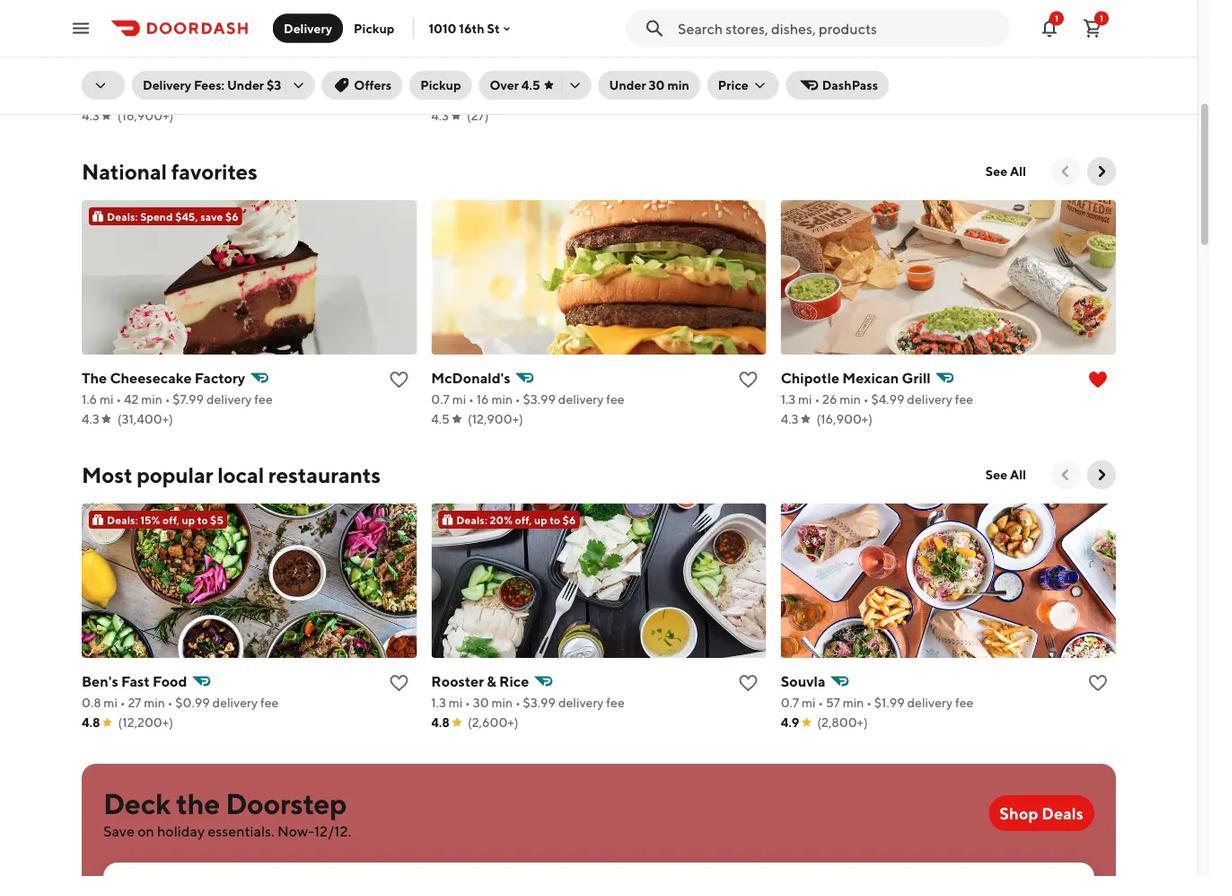 Task type: locate. For each thing, give the bounding box(es) containing it.
fee for ben's fast food's click to add this store to your saved list icon
[[260, 696, 279, 711]]

0 vertical spatial chipotle
[[82, 66, 140, 83]]

1 horizontal spatial off,
[[515, 514, 532, 527]]

0.7 down mcdonald's
[[431, 392, 450, 407]]

0 horizontal spatial chipotle
[[82, 66, 140, 83]]

$3.99
[[523, 89, 555, 104], [523, 392, 556, 407], [523, 696, 556, 711]]

$6 right save
[[225, 211, 239, 223]]

4.8 down 0.8
[[82, 716, 100, 730]]

1010 16th st
[[429, 21, 500, 36]]

0 horizontal spatial 4.8
[[82, 716, 100, 730]]

all left previous button of carousel image
[[1010, 164, 1026, 179]]

26
[[123, 89, 138, 104], [822, 392, 837, 407]]

2 all from the top
[[1010, 468, 1026, 483]]

under inside under 30 min button
[[609, 78, 646, 92]]

1 up from the left
[[182, 514, 195, 527]]

previous button of carousel image
[[1057, 163, 1075, 181]]

mi for click to remove this store from your saved list image
[[99, 89, 113, 104]]

1 horizontal spatial to
[[550, 514, 560, 527]]

up right 20% at left bottom
[[534, 514, 547, 527]]

0 vertical spatial see all
[[986, 164, 1026, 179]]

see all left previous button of carousel icon
[[986, 468, 1026, 483]]

0 vertical spatial $4.99
[[172, 89, 206, 104]]

1 vertical spatial $4.99
[[871, 392, 905, 407]]

see left previous button of carousel icon
[[986, 468, 1007, 483]]

national favorites
[[82, 159, 257, 184]]

$6
[[225, 211, 239, 223], [563, 514, 576, 527]]

shop deals link
[[989, 796, 1094, 832]]

1 right notification bell image
[[1100, 13, 1103, 23]]

deals: left 20% at left bottom
[[456, 514, 487, 527]]

1 horizontal spatial 4.5
[[521, 78, 540, 92]]

previous button of carousel image
[[1057, 466, 1075, 484]]

0 horizontal spatial grill
[[203, 66, 232, 83]]

1 vertical spatial click to remove this store from your saved list image
[[1087, 369, 1109, 391]]

min inside button
[[667, 78, 689, 92]]

0 vertical spatial $6
[[225, 211, 239, 223]]

16th
[[459, 21, 484, 36]]

0 horizontal spatial under
[[227, 78, 264, 92]]

1 vertical spatial pickup
[[420, 78, 461, 92]]

offers button
[[322, 71, 402, 100]]

min for click to remove this store from your saved list image
[[141, 89, 162, 104]]

next button of carousel image
[[1093, 163, 1111, 181], [1093, 466, 1111, 484]]

1 vertical spatial $3.99
[[523, 392, 556, 407]]

(12,900+)
[[468, 412, 523, 427]]

1010
[[429, 21, 457, 36]]

see all left previous button of carousel image
[[986, 164, 1026, 179]]

1 to from the left
[[197, 514, 208, 527]]

2 up from the left
[[534, 514, 547, 527]]

0 vertical spatial chipotle mexican grill
[[82, 66, 232, 83]]

2 see all from the top
[[986, 468, 1026, 483]]

deals: for most
[[107, 514, 138, 527]]

fee for click to remove this store from your saved list image
[[256, 89, 274, 104]]

$4.99 for click to remove this store from your saved list icon associated with chipotle mexican grill
[[871, 392, 905, 407]]

mi for click to remove this store from your saved list icon related to restaurant depot
[[449, 89, 463, 104]]

pickup for right 'pickup' "button"
[[420, 78, 461, 92]]

see all link for national favorites
[[975, 158, 1037, 186]]

min for click to remove this store from your saved list icon associated with chipotle mexican grill
[[840, 392, 861, 407]]

see all link left previous button of carousel image
[[975, 158, 1037, 186]]

mexican
[[143, 66, 200, 83], [842, 370, 899, 387]]

click to add this store to your saved list image for the cheesecake factory
[[388, 369, 410, 391]]

see all link left previous button of carousel icon
[[975, 461, 1037, 490]]

0 vertical spatial click to remove this store from your saved list image
[[738, 66, 759, 88]]

1.3 mi • 26 min • $4.99 delivery fee
[[82, 89, 274, 104], [781, 392, 973, 407]]

0 horizontal spatial chipotle mexican grill
[[82, 66, 232, 83]]

save
[[103, 823, 135, 840]]

next button of carousel image right previous button of carousel icon
[[1093, 466, 1111, 484]]

1.3
[[82, 89, 97, 104], [431, 89, 446, 104], [781, 392, 796, 407], [431, 696, 446, 711]]

delivery left fees:
[[143, 78, 191, 92]]

0 vertical spatial delivery
[[284, 21, 332, 35]]

1 4.8 from the left
[[82, 716, 100, 730]]

0 vertical spatial 30
[[649, 78, 665, 92]]

0 horizontal spatial 1
[[1055, 13, 1058, 23]]

0 horizontal spatial $4.99
[[172, 89, 206, 104]]

1 vertical spatial all
[[1010, 468, 1026, 483]]

see for national favorites
[[986, 164, 1007, 179]]

30 left the price
[[649, 78, 665, 92]]

1 horizontal spatial $4.99
[[871, 392, 905, 407]]

4.9
[[781, 716, 799, 730]]

0 vertical spatial see
[[986, 164, 1007, 179]]

delivery
[[208, 89, 253, 104], [558, 89, 603, 104], [206, 392, 252, 407], [558, 392, 604, 407], [907, 392, 952, 407], [212, 696, 258, 711], [558, 696, 604, 711], [907, 696, 953, 711]]

fees:
[[194, 78, 225, 92]]

to left $5
[[197, 514, 208, 527]]

(12,200+)
[[118, 716, 173, 730]]

mi for mcdonald's click to add this store to your saved list icon
[[452, 392, 466, 407]]

click to add this store to your saved list image
[[388, 369, 410, 391], [738, 369, 759, 391], [388, 673, 410, 694], [738, 673, 759, 694], [1087, 673, 1109, 694]]

fee for click to remove this store from your saved list icon related to restaurant depot
[[606, 89, 624, 104]]

click to remove this store from your saved list image for restaurant depot
[[738, 66, 759, 88]]

0 horizontal spatial pickup button
[[343, 14, 405, 43]]

1 horizontal spatial 1.3 mi • 26 min • $4.99 delivery fee
[[781, 392, 973, 407]]

1 see all from the top
[[986, 164, 1026, 179]]

national
[[82, 159, 167, 184]]

1 inside "button"
[[1100, 13, 1103, 23]]

chipotle mexican grill
[[82, 66, 232, 83], [781, 370, 931, 387]]

2 vertical spatial $3.99
[[523, 696, 556, 711]]

0 horizontal spatial click to remove this store from your saved list image
[[738, 66, 759, 88]]

1 horizontal spatial 26
[[822, 392, 837, 407]]

0.7
[[431, 392, 450, 407], [781, 696, 799, 711]]

delivery up offers button
[[284, 21, 332, 35]]

mi for rooster & rice's click to add this store to your saved list icon
[[449, 696, 463, 711]]

1 see all link from the top
[[975, 158, 1037, 186]]

delivery
[[284, 21, 332, 35], [143, 78, 191, 92]]

1 horizontal spatial up
[[534, 514, 547, 527]]

min for click to add this store to your saved list icon corresponding to the cheesecake factory
[[141, 392, 162, 407]]

2 under from the left
[[609, 78, 646, 92]]

20%
[[490, 514, 513, 527]]

off, right "15%"
[[163, 514, 179, 527]]

4.5 right over
[[521, 78, 540, 92]]

1 vertical spatial see all
[[986, 468, 1026, 483]]

0 vertical spatial (16,900+)
[[117, 109, 174, 123]]

0 horizontal spatial 1.3 mi • 26 min • $4.99 delivery fee
[[82, 89, 274, 104]]

16
[[476, 392, 489, 407]]

1 under from the left
[[227, 78, 264, 92]]

1 vertical spatial chipotle mexican grill
[[781, 370, 931, 387]]

under
[[227, 78, 264, 92], [609, 78, 646, 92]]

0 horizontal spatial pickup
[[354, 21, 394, 35]]

1 for 3 items, open order cart image
[[1100, 13, 1103, 23]]

restaurants
[[268, 462, 381, 488]]

pickup up click to remove this store from your saved list image
[[354, 21, 394, 35]]

2 to from the left
[[550, 514, 560, 527]]

see all link
[[975, 158, 1037, 186], [975, 461, 1037, 490]]

1 horizontal spatial grill
[[902, 370, 931, 387]]

0 vertical spatial grill
[[203, 66, 232, 83]]

1 off, from the left
[[163, 514, 179, 527]]

rooster
[[431, 673, 484, 690]]

food
[[153, 673, 187, 690]]

restaurant
[[431, 66, 506, 83]]

2 4.8 from the left
[[431, 716, 450, 730]]

off,
[[163, 514, 179, 527], [515, 514, 532, 527]]

30 inside button
[[649, 78, 665, 92]]

0.7 mi • 16 min • $3.99 delivery fee
[[431, 392, 625, 407]]

0 horizontal spatial to
[[197, 514, 208, 527]]

chipotle
[[82, 66, 140, 83], [781, 370, 839, 387]]

2 next button of carousel image from the top
[[1093, 466, 1111, 484]]

deals: spend $45, save $6
[[107, 211, 239, 223]]

4.8
[[82, 716, 100, 730], [431, 716, 450, 730]]

1 vertical spatial pickup button
[[410, 71, 472, 100]]

1 all from the top
[[1010, 164, 1026, 179]]

1 left 3 items, open order cart image
[[1055, 13, 1058, 23]]

(27)
[[467, 109, 489, 123]]

$4.99 for click to remove this store from your saved list image
[[172, 89, 206, 104]]

1 vertical spatial 0.7
[[781, 696, 799, 711]]

0 horizontal spatial delivery
[[143, 78, 191, 92]]

cheesecake
[[110, 370, 192, 387]]

1 next button of carousel image from the top
[[1093, 163, 1111, 181]]

0 vertical spatial 1.3 mi • 26 min • $4.99 delivery fee
[[82, 89, 274, 104]]

(2,600+)
[[468, 716, 518, 730]]

1
[[1055, 13, 1058, 23], [1100, 13, 1103, 23]]

$5
[[210, 514, 223, 527]]

off, right 20% at left bottom
[[515, 514, 532, 527]]

0 vertical spatial 0.7
[[431, 392, 450, 407]]

fee for mcdonald's click to add this store to your saved list icon
[[606, 392, 625, 407]]

delivery for delivery
[[284, 21, 332, 35]]

1 vertical spatial see
[[986, 468, 1007, 483]]

$6 right 20% at left bottom
[[563, 514, 576, 527]]

0 vertical spatial all
[[1010, 164, 1026, 179]]

up for ben's fast food
[[182, 514, 195, 527]]

click to remove this store from your saved list image
[[738, 66, 759, 88], [1087, 369, 1109, 391]]

$3.99 up (12,900+)
[[523, 392, 556, 407]]

2 off, from the left
[[515, 514, 532, 527]]

1 vertical spatial (16,900+)
[[816, 412, 873, 427]]

0 horizontal spatial up
[[182, 514, 195, 527]]

the
[[176, 787, 220, 821]]

$3.99 down rice
[[523, 696, 556, 711]]

0 horizontal spatial 30
[[473, 696, 489, 711]]

0 horizontal spatial off,
[[163, 514, 179, 527]]

$7.99
[[173, 392, 204, 407]]

deals: left "15%"
[[107, 514, 138, 527]]

2 $3.99 from the top
[[523, 392, 556, 407]]

pickup button left 56
[[410, 71, 472, 100]]

factory
[[195, 370, 245, 387]]

0 vertical spatial pickup button
[[343, 14, 405, 43]]

click to add this store to your saved list image for mcdonald's
[[738, 369, 759, 391]]

1 horizontal spatial 0.7
[[781, 696, 799, 711]]

0 vertical spatial 4.5
[[521, 78, 540, 92]]

$3.99 down depot
[[523, 89, 555, 104]]

see
[[986, 164, 1007, 179], [986, 468, 1007, 483]]

mi
[[99, 89, 113, 104], [449, 89, 463, 104], [100, 392, 114, 407], [452, 392, 466, 407], [798, 392, 812, 407], [104, 696, 118, 711], [449, 696, 463, 711], [802, 696, 816, 711]]

0 horizontal spatial 0.7
[[431, 392, 450, 407]]

(16,900+) for click to remove this store from your saved list image
[[117, 109, 174, 123]]

1 1 from the left
[[1055, 13, 1058, 23]]

4.5 down mcdonald's
[[431, 412, 450, 427]]

1 vertical spatial next button of carousel image
[[1093, 466, 1111, 484]]

1.3 mi • 30 min • $3.99 delivery fee
[[431, 696, 625, 711]]

to right 20% at left bottom
[[550, 514, 560, 527]]

2 1 from the left
[[1100, 13, 1103, 23]]

deals
[[1042, 804, 1084, 823]]

click to remove this store from your saved list image
[[388, 66, 410, 88]]

next button of carousel image right previous button of carousel image
[[1093, 163, 1111, 181]]

notification bell image
[[1039, 18, 1060, 39]]

0 vertical spatial next button of carousel image
[[1093, 163, 1111, 181]]

delivery for delivery fees: under $3
[[143, 78, 191, 92]]

1 horizontal spatial chipotle mexican grill
[[781, 370, 931, 387]]

click to add this store to your saved list image for rooster & rice
[[738, 673, 759, 694]]

4.5
[[521, 78, 540, 92], [431, 412, 450, 427]]

1 vertical spatial see all link
[[975, 461, 1037, 490]]

all left previous button of carousel icon
[[1010, 468, 1026, 483]]

fee
[[256, 89, 274, 104], [606, 89, 624, 104], [254, 392, 273, 407], [606, 392, 625, 407], [955, 392, 973, 407], [260, 696, 279, 711], [606, 696, 625, 711], [955, 696, 973, 711]]

popular
[[137, 462, 213, 488]]

0.7 up '4.9'
[[781, 696, 799, 711]]

grill
[[203, 66, 232, 83], [902, 370, 931, 387]]

3 $3.99 from the top
[[523, 696, 556, 711]]

pickup
[[354, 21, 394, 35], [420, 78, 461, 92]]

see all for most popular local restaurants
[[986, 468, 1026, 483]]

0 vertical spatial mexican
[[143, 66, 200, 83]]

27
[[128, 696, 141, 711]]

1 horizontal spatial 30
[[649, 78, 665, 92]]

pickup button up click to remove this store from your saved list image
[[343, 14, 405, 43]]

deals:
[[107, 211, 138, 223], [107, 514, 138, 527], [456, 514, 487, 527]]

2 see all link from the top
[[975, 461, 1037, 490]]

1 horizontal spatial (16,900+)
[[816, 412, 873, 427]]

1 horizontal spatial delivery
[[284, 21, 332, 35]]

dashpass
[[822, 78, 878, 92]]

fee for souvla click to add this store to your saved list icon
[[955, 696, 973, 711]]

mi for click to add this store to your saved list icon corresponding to the cheesecake factory
[[100, 392, 114, 407]]

min
[[667, 78, 689, 92], [141, 89, 162, 104], [491, 89, 512, 104], [141, 392, 162, 407], [491, 392, 513, 407], [840, 392, 861, 407], [144, 696, 165, 711], [491, 696, 513, 711], [843, 696, 864, 711]]

to
[[197, 514, 208, 527], [550, 514, 560, 527]]

1 vertical spatial chipotle
[[781, 370, 839, 387]]

1 vertical spatial 4.5
[[431, 412, 450, 427]]

rice
[[499, 673, 529, 690]]

pickup left 56
[[420, 78, 461, 92]]

42
[[124, 392, 139, 407]]

delivery inside button
[[284, 21, 332, 35]]

0.8
[[82, 696, 101, 711]]

0 horizontal spatial mexican
[[143, 66, 200, 83]]

all
[[1010, 164, 1026, 179], [1010, 468, 1026, 483]]

1 vertical spatial mexican
[[842, 370, 899, 387]]

2 see from the top
[[986, 468, 1007, 483]]

0 vertical spatial 26
[[123, 89, 138, 104]]

1 vertical spatial grill
[[902, 370, 931, 387]]

1 horizontal spatial click to remove this store from your saved list image
[[1087, 369, 1109, 391]]

4.5 inside button
[[521, 78, 540, 92]]

0 vertical spatial pickup
[[354, 21, 394, 35]]

up left $5
[[182, 514, 195, 527]]

1 horizontal spatial pickup
[[420, 78, 461, 92]]

1 vertical spatial $6
[[563, 514, 576, 527]]

$0.99
[[175, 696, 210, 711]]

1 for notification bell image
[[1055, 13, 1058, 23]]

1 see from the top
[[986, 164, 1007, 179]]

1 horizontal spatial 1
[[1100, 13, 1103, 23]]

1 vertical spatial delivery
[[143, 78, 191, 92]]

holiday
[[157, 823, 205, 840]]

deals: for national
[[107, 211, 138, 223]]

deals: left spend
[[107, 211, 138, 223]]

see left previous button of carousel image
[[986, 164, 1007, 179]]

30 down rooster & rice
[[473, 696, 489, 711]]

0 horizontal spatial (16,900+)
[[117, 109, 174, 123]]

over 4.5
[[490, 78, 540, 92]]

1 horizontal spatial 4.8
[[431, 716, 450, 730]]

0 vertical spatial $3.99
[[523, 89, 555, 104]]

0 vertical spatial see all link
[[975, 158, 1037, 186]]

4.8 down rooster
[[431, 716, 450, 730]]

30
[[649, 78, 665, 92], [473, 696, 489, 711]]

1 horizontal spatial under
[[609, 78, 646, 92]]

(16,900+)
[[117, 109, 174, 123], [816, 412, 873, 427]]



Task type: vqa. For each thing, say whether or not it's contained in the screenshot.
Plans
no



Task type: describe. For each thing, give the bounding box(es) containing it.
4.8 for ben's fast food
[[82, 716, 100, 730]]

1.6 mi • 42 min • $7.99 delivery fee
[[82, 392, 273, 407]]

&
[[487, 673, 496, 690]]

1.6
[[82, 392, 97, 407]]

(31,400+)
[[117, 412, 173, 427]]

1 horizontal spatial chipotle
[[781, 370, 839, 387]]

restaurant depot
[[431, 66, 551, 83]]

1 vertical spatial 30
[[473, 696, 489, 711]]

chipotle mexican grill for click to remove this store from your saved list image
[[82, 66, 232, 83]]

save
[[200, 211, 223, 223]]

fast
[[121, 673, 150, 690]]

spend
[[140, 211, 173, 223]]

delivery button
[[273, 14, 343, 43]]

delivery fees: under $3
[[143, 78, 281, 92]]

fee for click to add this store to your saved list icon corresponding to the cheesecake factory
[[254, 392, 273, 407]]

56
[[473, 89, 488, 104]]

over
[[490, 78, 519, 92]]

doorstep
[[226, 787, 347, 821]]

fee for rooster & rice's click to add this store to your saved list icon
[[606, 696, 625, 711]]

over 4.5 button
[[479, 71, 591, 100]]

to for rice
[[550, 514, 560, 527]]

mi for click to remove this store from your saved list icon associated with chipotle mexican grill
[[798, 392, 812, 407]]

3 items, open order cart image
[[1082, 18, 1103, 39]]

next button of carousel image for most popular local restaurants
[[1093, 466, 1111, 484]]

1.3 mi • 56 min • $3.99 delivery fee
[[431, 89, 624, 104]]

12/12.
[[314, 823, 351, 840]]

dashpass button
[[786, 71, 889, 100]]

national favorites link
[[82, 158, 257, 186]]

(2,800+)
[[817, 716, 868, 730]]

deals: 15% off, up to $5
[[107, 514, 223, 527]]

offers
[[354, 78, 392, 92]]

0 horizontal spatial $6
[[225, 211, 239, 223]]

off, for rooster & rice
[[515, 514, 532, 527]]

see all for national favorites
[[986, 164, 1026, 179]]

shop
[[999, 804, 1038, 823]]

the cheesecake factory
[[82, 370, 245, 387]]

to for food
[[197, 514, 208, 527]]

deck
[[103, 787, 171, 821]]

next button of carousel image for national favorites
[[1093, 163, 1111, 181]]

price button
[[707, 71, 779, 100]]

1 vertical spatial 26
[[822, 392, 837, 407]]

0.8 mi • 27 min • $0.99 delivery fee
[[82, 696, 279, 711]]

st
[[487, 21, 500, 36]]

$3.99 for most popular local restaurants
[[523, 696, 556, 711]]

shop deals
[[999, 804, 1084, 823]]

all for national favorites
[[1010, 164, 1026, 179]]

min for ben's fast food's click to add this store to your saved list icon
[[144, 696, 165, 711]]

0.7 mi • 57 min • $1.99 delivery fee
[[781, 696, 973, 711]]

under 30 min
[[609, 78, 689, 92]]

the
[[82, 370, 107, 387]]

$3
[[267, 78, 281, 92]]

min for souvla click to add this store to your saved list icon
[[843, 696, 864, 711]]

open menu image
[[70, 18, 92, 39]]

mi for souvla click to add this store to your saved list icon
[[802, 696, 816, 711]]

0 horizontal spatial 26
[[123, 89, 138, 104]]

0.7 for souvla
[[781, 696, 799, 711]]

mcdonald's
[[431, 370, 510, 387]]

1 vertical spatial 1.3 mi • 26 min • $4.99 delivery fee
[[781, 392, 973, 407]]

most
[[82, 462, 132, 488]]

$3.99 for national favorites
[[523, 392, 556, 407]]

all for most popular local restaurants
[[1010, 468, 1026, 483]]

most popular local restaurants link
[[82, 461, 381, 490]]

deck the doorstep save on holiday essentials. now-12/12.
[[103, 787, 351, 840]]

ben's fast food
[[82, 673, 187, 690]]

off, for ben's fast food
[[163, 514, 179, 527]]

see all link for most popular local restaurants
[[975, 461, 1037, 490]]

rooster & rice
[[431, 673, 529, 690]]

now-
[[277, 823, 314, 840]]

mi for ben's fast food's click to add this store to your saved list icon
[[104, 696, 118, 711]]

on
[[137, 823, 154, 840]]

$45,
[[175, 211, 198, 223]]

essentials.
[[208, 823, 274, 840]]

0 horizontal spatial 4.5
[[431, 412, 450, 427]]

under 30 min button
[[598, 71, 700, 100]]

0.7 for mcdonald's
[[431, 392, 450, 407]]

pickup for the left 'pickup' "button"
[[354, 21, 394, 35]]

ben's
[[82, 673, 118, 690]]

price
[[718, 78, 748, 92]]

(16,900+) for click to remove this store from your saved list icon associated with chipotle mexican grill
[[816, 412, 873, 427]]

chipotle mexican grill for click to remove this store from your saved list icon associated with chipotle mexican grill
[[781, 370, 931, 387]]

min for rooster & rice's click to add this store to your saved list icon
[[491, 696, 513, 711]]

min for click to remove this store from your saved list icon related to restaurant depot
[[491, 89, 512, 104]]

fee for click to remove this store from your saved list icon associated with chipotle mexican grill
[[955, 392, 973, 407]]

depot
[[509, 66, 551, 83]]

15%
[[140, 514, 160, 527]]

57
[[826, 696, 840, 711]]

favorites
[[171, 159, 257, 184]]

local
[[217, 462, 264, 488]]

click to remove this store from your saved list image for chipotle mexican grill
[[1087, 369, 1109, 391]]

Store search: begin typing to search for stores available on DoorDash text field
[[678, 18, 999, 38]]

$1.99
[[874, 696, 905, 711]]

click to add this store to your saved list image for souvla
[[1087, 673, 1109, 694]]

most popular local restaurants
[[82, 462, 381, 488]]

souvla
[[781, 673, 826, 690]]

1 $3.99 from the top
[[523, 89, 555, 104]]

1010 16th st button
[[429, 21, 514, 36]]

1 button
[[1075, 10, 1111, 46]]

1 horizontal spatial mexican
[[842, 370, 899, 387]]

click to add this store to your saved list image for ben's fast food
[[388, 673, 410, 694]]

up for rooster & rice
[[534, 514, 547, 527]]

deals: 20% off, up to $6
[[456, 514, 576, 527]]

1 horizontal spatial $6
[[563, 514, 576, 527]]

min for mcdonald's click to add this store to your saved list icon
[[491, 392, 513, 407]]

4.8 for rooster & rice
[[431, 716, 450, 730]]

see for most popular local restaurants
[[986, 468, 1007, 483]]

1 horizontal spatial pickup button
[[410, 71, 472, 100]]



